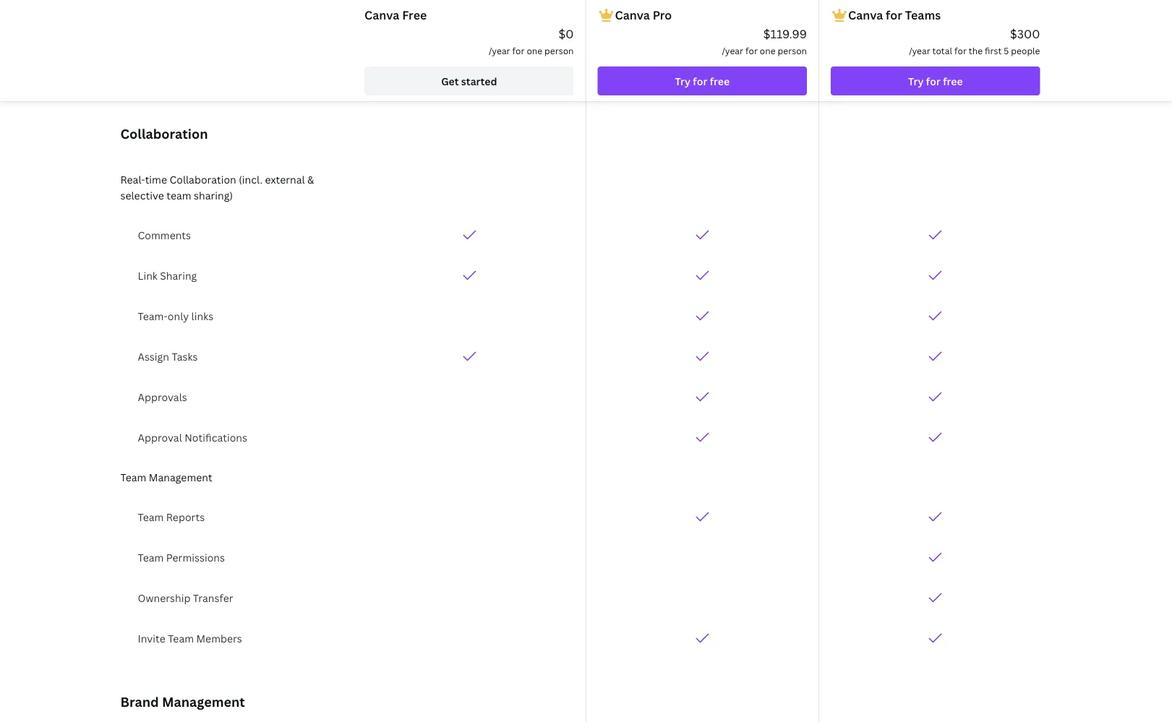 Task type: locate. For each thing, give the bounding box(es) containing it.
0 horizontal spatial free
[[710, 74, 730, 88]]

2 try for free from the left
[[908, 74, 963, 88]]

&
[[307, 172, 314, 186]]

team down approval
[[120, 470, 146, 484]]

1 try for free from the left
[[675, 74, 730, 88]]

free down $119.99 /year for one person
[[710, 74, 730, 88]]

free
[[710, 74, 730, 88], [943, 74, 963, 88]]

/year for $119.99
[[722, 44, 743, 56]]

selective
[[120, 188, 164, 202]]

1 horizontal spatial try for free button
[[831, 67, 1040, 95]]

members
[[196, 632, 242, 645]]

for inside $0 /year for one person
[[512, 44, 525, 56]]

for inside $300 /year total for the first 5 people
[[955, 44, 967, 56]]

try for free button
[[598, 67, 807, 95], [831, 67, 1040, 95]]

collaboration up time
[[120, 125, 208, 142]]

2 horizontal spatial canva
[[848, 7, 883, 23]]

2 one from the left
[[760, 44, 776, 56]]

external
[[265, 172, 305, 186]]

2 free from the left
[[943, 74, 963, 88]]

free for $300
[[943, 74, 963, 88]]

canva left teams
[[848, 7, 883, 23]]

links
[[191, 309, 213, 323]]

team for team reports
[[138, 510, 164, 524]]

team permissions
[[138, 551, 225, 564]]

collaboration inside real-time collaboration (incl. external & selective team sharing)
[[170, 172, 236, 186]]

3 /year from the left
[[909, 44, 931, 56]]

management right brand
[[162, 693, 245, 711]]

canva for canva free
[[365, 7, 399, 23]]

team up ownership at the left of the page
[[138, 551, 164, 564]]

team-
[[138, 309, 168, 323]]

reports
[[166, 510, 205, 524]]

try for free button for canva pro
[[598, 67, 807, 95]]

0 horizontal spatial try for free button
[[598, 67, 807, 95]]

get started
[[441, 74, 497, 88]]

1 horizontal spatial one
[[760, 44, 776, 56]]

2 /year from the left
[[722, 44, 743, 56]]

try
[[675, 74, 691, 88], [908, 74, 924, 88]]

team for team management
[[120, 470, 146, 484]]

$119.99
[[763, 26, 807, 42]]

management for brand management
[[162, 693, 245, 711]]

collaboration up sharing)
[[170, 172, 236, 186]]

person inside $0 /year for one person
[[545, 44, 574, 56]]

one up get started button
[[527, 44, 543, 56]]

free down total
[[943, 74, 963, 88]]

$119.99 /year for one person
[[722, 26, 807, 56]]

/year inside $300 /year total for the first 5 people
[[909, 44, 931, 56]]

1 horizontal spatial person
[[778, 44, 807, 56]]

first
[[985, 44, 1002, 56]]

team
[[120, 470, 146, 484], [138, 510, 164, 524], [138, 551, 164, 564], [168, 632, 194, 645]]

0 horizontal spatial person
[[545, 44, 574, 56]]

canva pro
[[615, 7, 672, 23]]

for
[[886, 7, 902, 23], [512, 44, 525, 56], [746, 44, 758, 56], [955, 44, 967, 56], [693, 74, 708, 88], [926, 74, 941, 88]]

0 horizontal spatial /year
[[489, 44, 510, 56]]

team reports
[[138, 510, 205, 524]]

$0
[[559, 26, 574, 42]]

/year
[[489, 44, 510, 56], [722, 44, 743, 56], [909, 44, 931, 56]]

team for team permissions
[[138, 551, 164, 564]]

0 vertical spatial management
[[149, 470, 212, 484]]

invite team members
[[138, 632, 242, 645]]

try for free
[[675, 74, 730, 88], [908, 74, 963, 88]]

0 horizontal spatial try for free
[[675, 74, 730, 88]]

1 horizontal spatial /year
[[722, 44, 743, 56]]

one for $0
[[527, 44, 543, 56]]

2 person from the left
[[778, 44, 807, 56]]

1 horizontal spatial try for free
[[908, 74, 963, 88]]

team left reports
[[138, 510, 164, 524]]

0 horizontal spatial try
[[675, 74, 691, 88]]

teams
[[905, 7, 941, 23]]

try for free button for canva for teams
[[831, 67, 1040, 95]]

one down $119.99
[[760, 44, 776, 56]]

sharing)
[[194, 188, 233, 202]]

3 canva from the left
[[848, 7, 883, 23]]

one inside $119.99 /year for one person
[[760, 44, 776, 56]]

1 try for free button from the left
[[598, 67, 807, 95]]

person down $0
[[545, 44, 574, 56]]

person
[[545, 44, 574, 56], [778, 44, 807, 56]]

collaboration
[[120, 125, 208, 142], [170, 172, 236, 186]]

1 one from the left
[[527, 44, 543, 56]]

canva left pro
[[615, 7, 650, 23]]

try for pro
[[675, 74, 691, 88]]

canva left free
[[365, 7, 399, 23]]

1 horizontal spatial free
[[943, 74, 963, 88]]

1 horizontal spatial canva
[[615, 7, 650, 23]]

$300 /year total for the first 5 people
[[909, 26, 1040, 56]]

canva free
[[365, 7, 427, 23]]

only
[[168, 309, 189, 323]]

real-
[[120, 172, 145, 186]]

management up reports
[[149, 470, 212, 484]]

2 try for free button from the left
[[831, 67, 1040, 95]]

person for $0
[[545, 44, 574, 56]]

5
[[1004, 44, 1009, 56]]

1 vertical spatial collaboration
[[170, 172, 236, 186]]

1 person from the left
[[545, 44, 574, 56]]

1 vertical spatial management
[[162, 693, 245, 711]]

1 /year from the left
[[489, 44, 510, 56]]

1 free from the left
[[710, 74, 730, 88]]

/year inside $119.99 /year for one person
[[722, 44, 743, 56]]

1 canva from the left
[[365, 7, 399, 23]]

try for free for canva pro
[[675, 74, 730, 88]]

1 try from the left
[[675, 74, 691, 88]]

2 try from the left
[[908, 74, 924, 88]]

person down $119.99
[[778, 44, 807, 56]]

team management
[[120, 470, 212, 484]]

/year for $0
[[489, 44, 510, 56]]

one
[[527, 44, 543, 56], [760, 44, 776, 56]]

ownership
[[138, 591, 190, 605]]

person inside $119.99 /year for one person
[[778, 44, 807, 56]]

0 horizontal spatial canva
[[365, 7, 399, 23]]

1 horizontal spatial try
[[908, 74, 924, 88]]

canva
[[365, 7, 399, 23], [615, 7, 650, 23], [848, 7, 883, 23]]

sharing
[[160, 269, 197, 282]]

0 horizontal spatial one
[[527, 44, 543, 56]]

management for team management
[[149, 470, 212, 484]]

one inside $0 /year for one person
[[527, 44, 543, 56]]

management
[[149, 470, 212, 484], [162, 693, 245, 711]]

/year inside $0 /year for one person
[[489, 44, 510, 56]]

$0 /year for one person
[[489, 26, 574, 56]]

brand management
[[120, 693, 245, 711]]

2 canva from the left
[[615, 7, 650, 23]]

2 horizontal spatial /year
[[909, 44, 931, 56]]

link sharing
[[138, 269, 197, 282]]

invite
[[138, 632, 165, 645]]

the
[[969, 44, 983, 56]]



Task type: vqa. For each thing, say whether or not it's contained in the screenshot.
Convert
no



Task type: describe. For each thing, give the bounding box(es) containing it.
one for $119.99
[[760, 44, 776, 56]]

free for $119.99
[[710, 74, 730, 88]]

assign
[[138, 350, 169, 363]]

team
[[166, 188, 191, 202]]

people
[[1011, 44, 1040, 56]]

team right invite
[[168, 632, 194, 645]]

for inside $119.99 /year for one person
[[746, 44, 758, 56]]

comments
[[138, 228, 191, 242]]

transfer
[[193, 591, 233, 605]]

person for $119.99
[[778, 44, 807, 56]]

canva for canva pro
[[615, 7, 650, 23]]

permissions
[[166, 551, 225, 564]]

real-time collaboration (incl. external & selective team sharing)
[[120, 172, 314, 202]]

/year for $300
[[909, 44, 931, 56]]

try for free for canva for teams
[[908, 74, 963, 88]]

canva for canva for teams
[[848, 7, 883, 23]]

(incl.
[[239, 172, 263, 186]]

tasks
[[172, 350, 198, 363]]

ownership transfer
[[138, 591, 233, 605]]

canva for teams
[[848, 7, 941, 23]]

brand
[[120, 693, 159, 711]]

approval notifications
[[138, 431, 247, 444]]

started
[[461, 74, 497, 88]]

0 vertical spatial collaboration
[[120, 125, 208, 142]]

get
[[441, 74, 459, 88]]

notifications
[[185, 431, 247, 444]]

$300
[[1010, 26, 1040, 42]]

assign tasks
[[138, 350, 198, 363]]

approvals
[[138, 390, 187, 404]]

link
[[138, 269, 158, 282]]

try for for
[[908, 74, 924, 88]]

time
[[145, 172, 167, 186]]

pro
[[653, 7, 672, 23]]

team-only links
[[138, 309, 213, 323]]

free
[[402, 7, 427, 23]]

total
[[933, 44, 952, 56]]

approval
[[138, 431, 182, 444]]

get started button
[[365, 67, 574, 95]]



